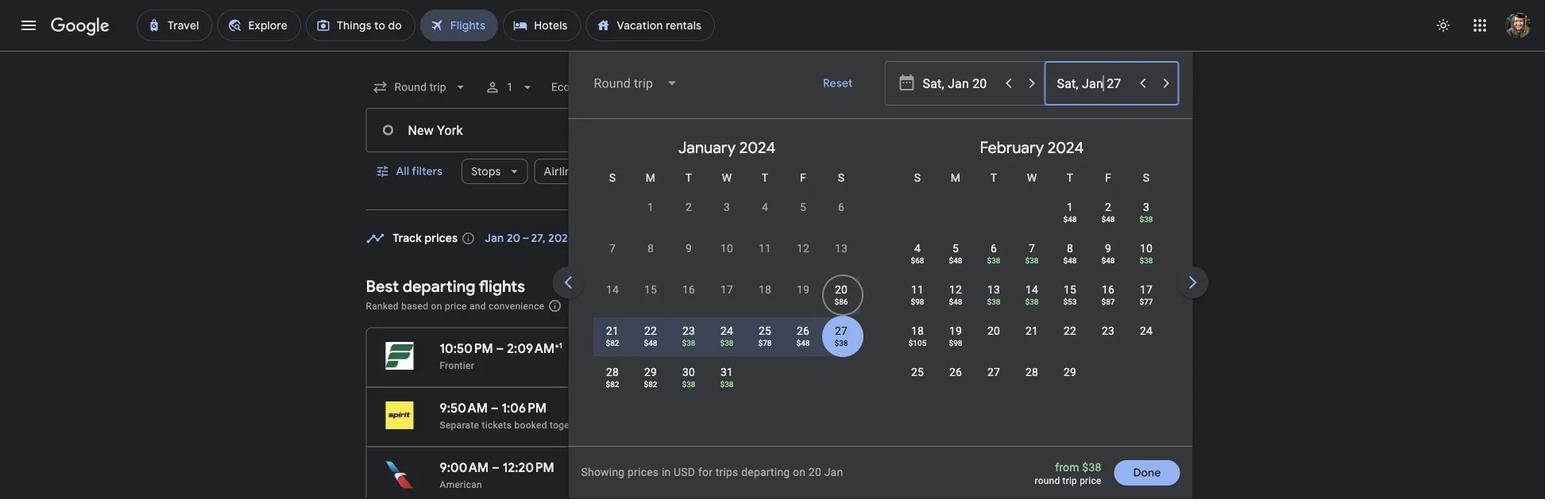 Task type: describe. For each thing, give the bounding box(es) containing it.
23 $38
[[683, 325, 696, 348]]

trip inside $148 round trip
[[1100, 480, 1115, 492]]

fri, jan 12 element
[[797, 241, 810, 257]]

sun, jan 28 element
[[607, 365, 620, 381]]

jan 20 – 27, 2024
[[485, 232, 575, 246]]

nonstop for 3 hr 20 min
[[780, 460, 829, 476]]

february 2024
[[981, 137, 1085, 158]]

w for february
[[1028, 171, 1038, 184]]

, 82 us dollars element for 28
[[606, 380, 620, 389]]

29 button
[[1052, 365, 1090, 403]]

thu, jan 4 element
[[763, 199, 769, 215]]

$48 for 8
[[1064, 256, 1078, 265]]

$48 for 26
[[797, 339, 811, 348]]

– for 2:09 am
[[496, 341, 504, 357]]

jfk
[[676, 480, 693, 491]]

, 48 us dollars element for 1
[[1064, 215, 1078, 224]]

4 for 4
[[763, 201, 769, 214]]

3 t from the left
[[991, 171, 998, 184]]

14 $38
[[1026, 283, 1040, 307]]

14 button
[[594, 282, 632, 320]]

11 for 11 $98
[[912, 283, 925, 296]]

flights
[[479, 277, 525, 297]]

done
[[1134, 467, 1162, 481]]

tue, jan 23 element
[[683, 323, 696, 339]]

january
[[679, 137, 736, 158]]

wed, feb 28 element
[[1026, 365, 1039, 381]]

for inside search box
[[699, 466, 713, 479]]

27 for 27
[[988, 366, 1001, 379]]

best
[[366, 277, 399, 297]]

bags
[[627, 165, 652, 179]]

16 for 16 $87
[[1103, 283, 1115, 296]]

, 38 us dollars element for 14
[[1026, 297, 1040, 307]]

co
[[928, 341, 948, 357]]

none text field inside search box
[[366, 108, 616, 153]]

, 87 us dollars element
[[1102, 297, 1116, 307]]

1 fees from the left
[[711, 301, 731, 312]]

18 for 18 $105
[[912, 325, 925, 338]]

on inside best departing flights main content
[[431, 301, 442, 312]]

february 2024 row group
[[880, 126, 1185, 440]]

, 38 us dollars element for 23
[[683, 339, 696, 348]]

wed, jan 17 element
[[721, 282, 734, 298]]

$38 for 24
[[721, 339, 734, 348]]

american
[[440, 480, 482, 491]]

february
[[981, 137, 1045, 158]]

11 for 11
[[759, 242, 772, 255]]

, 38 us dollars element for 31
[[721, 380, 734, 389]]

date
[[993, 230, 1018, 245]]

kg
[[911, 341, 925, 357]]

round inside from $38 round trip price
[[1035, 476, 1061, 487]]

row containing 18
[[899, 316, 1166, 362]]

10:50 pm – 2:09 am + 1
[[440, 341, 563, 357]]

mon, feb 12 element
[[950, 282, 963, 298]]

dates
[[668, 232, 698, 246]]

$38 for 13
[[988, 297, 1001, 307]]

2 t from the left
[[762, 171, 769, 184]]

best departing flights main content
[[366, 223, 1180, 500]]

25 button
[[899, 365, 937, 403]]

connecting airports
[[934, 165, 1041, 179]]

track prices
[[393, 232, 458, 246]]

22 for 22 $48
[[645, 325, 658, 338]]

4 t from the left
[[1068, 171, 1074, 184]]

13 for 13
[[836, 242, 848, 255]]

10:50 pm
[[440, 341, 493, 357]]

3 inside button
[[724, 201, 731, 214]]

lga
[[676, 360, 694, 372]]

wed, jan 3 element
[[724, 199, 731, 215]]

$38 for 10
[[1140, 256, 1154, 265]]

$38 for 6
[[988, 256, 1001, 265]]

, 38 us dollars element for 24
[[721, 339, 734, 348]]

price for price graph
[[1103, 230, 1130, 245]]

, 105 us dollars element
[[909, 339, 927, 348]]

20 inside 3 hr 20 min jfk – mia
[[701, 460, 716, 476]]

all
[[396, 165, 410, 179]]

29 for 29
[[1065, 366, 1077, 379]]

22 for 22
[[1065, 325, 1077, 338]]

24 button
[[1128, 323, 1166, 362]]

fri, jan 5 element
[[801, 199, 807, 215]]

mon, jan 1 element
[[648, 199, 655, 215]]

prices
[[572, 301, 600, 312]]

price inside best departing flights main content
[[445, 301, 467, 312]]

showing
[[581, 466, 625, 479]]

wed, feb 21 element
[[1026, 323, 1039, 339]]

learn more about tracked prices image
[[461, 232, 475, 246]]

round trip
[[1072, 361, 1115, 372]]

usd
[[674, 466, 696, 479]]

, 48 us dollars element for 8
[[1064, 256, 1078, 265]]

, 77 us dollars element
[[1140, 297, 1154, 307]]

january 2024 row group
[[575, 126, 880, 440]]

15 for 15 $53
[[1065, 283, 1077, 296]]

Departure time: 10:50 PM. text field
[[440, 341, 493, 357]]

, 98 us dollars element for 19
[[950, 339, 963, 348]]

showing prices in usd for trips departing on 20 jan
[[581, 466, 843, 479]]

1 button
[[632, 199, 670, 238]]

11 button
[[747, 241, 785, 279]]

Departure time: 9:00 AM. text field
[[440, 460, 489, 476]]

avg emissions
[[891, 360, 956, 371]]

16 for 16
[[683, 283, 696, 296]]

20 inside button
[[988, 325, 1001, 338]]

, 82 us dollars element for 29
[[645, 380, 658, 389]]

28 for 28
[[1026, 366, 1039, 379]]

5 $48
[[950, 242, 963, 265]]

$98 for 19
[[950, 339, 963, 348]]

1 t from the left
[[686, 171, 693, 184]]

learn more about ranking image
[[548, 299, 562, 314]]

leaves laguardia airport at 10:50 pm on saturday, january 20 and arrives at miami international airport at 2:09 am on sunday, january 21. element
[[440, 341, 563, 357]]

, 48 us dollars element for 12
[[950, 297, 963, 307]]

30
[[683, 366, 696, 379]]

$82 for 21
[[606, 339, 620, 348]]

emissions button
[[830, 159, 918, 184]]

nonstop for 3 hr 19 min
[[780, 341, 829, 357]]

1 vertical spatial jan
[[825, 466, 843, 479]]

28 for 28 $82
[[607, 366, 620, 379]]

taxes
[[676, 301, 700, 312]]

10 button
[[709, 241, 747, 279]]

26 for 26
[[950, 366, 963, 379]]

nonstop flight. element for 3 hr 20 min
[[780, 460, 829, 479]]

7 $38
[[1026, 242, 1040, 265]]

optional
[[784, 301, 822, 312]]

reset
[[823, 76, 853, 91]]

26 $48
[[797, 325, 811, 348]]

26 button
[[937, 365, 976, 403]]

14 for 14 $38
[[1026, 283, 1039, 296]]

– inside 3 hr 20 min jfk – mia
[[693, 480, 700, 491]]

28 $82
[[606, 366, 620, 389]]

12 $48
[[950, 283, 963, 307]]

next image
[[1174, 264, 1212, 302]]

, 38 us dollars element for 27
[[835, 339, 849, 348]]

Arrival time: 12:20 PM. text field
[[503, 460, 555, 476]]

13 button
[[823, 241, 861, 279]]

tue, feb 20 element
[[988, 323, 1001, 339]]

1 button
[[478, 68, 542, 106]]

sort by:
[[1113, 299, 1154, 313]]

tue, jan 30 element
[[683, 365, 696, 381]]

148 US dollars text field
[[1088, 460, 1115, 476]]

avg
[[891, 360, 907, 371]]

12 for 12 $48
[[950, 283, 963, 296]]

adult.
[[757, 301, 782, 312]]

24 for 24 $38
[[721, 325, 734, 338]]

sun, jan 14 element
[[607, 282, 620, 298]]

2 $48
[[1102, 201, 1116, 224]]

bag
[[882, 301, 898, 312]]

passenger assistance button
[[973, 301, 1071, 312]]

thu, jan 18 element
[[759, 282, 772, 298]]

row containing 11
[[899, 275, 1166, 320]]

8 for 8
[[648, 242, 655, 255]]

wed, jan 31 element
[[721, 365, 734, 381]]

9:50 am
[[440, 401, 488, 417]]

mon, jan 22 element
[[645, 323, 658, 339]]

bags button
[[617, 159, 679, 184]]

total duration 3 hr 19 min. element
[[676, 341, 780, 360]]

ranked based on price and convenience
[[366, 301, 545, 312]]

19 inside 3 hr 19 min lga – mia
[[701, 341, 713, 357]]

grid inside search box
[[575, 126, 1491, 456]]

duration
[[1084, 165, 1130, 179]]

20 $86
[[835, 283, 849, 307]]

prices include required taxes + fees for 1 adult. optional charges and bag fees may apply. passenger assistance
[[572, 301, 1071, 312]]

7 for 7
[[610, 242, 616, 255]]

, 98 us dollars element for 11
[[912, 297, 925, 307]]

$48 for 22
[[645, 339, 658, 348]]

1 inside 1 $48
[[1068, 201, 1074, 214]]

2 fees from the left
[[901, 301, 920, 312]]

3 for 3 hr 19 min
[[676, 341, 683, 357]]

1 s from the left
[[610, 171, 617, 184]]

6 for 6 $38
[[991, 242, 998, 255]]

27 $38
[[835, 325, 849, 348]]

sun, jan 21 element
[[607, 323, 620, 339]]

charges
[[824, 301, 860, 312]]

$87
[[1102, 297, 1116, 307]]

wed, feb 14 element
[[1026, 282, 1039, 298]]

grid
[[1021, 230, 1042, 245]]

sat, jan 13 element
[[836, 241, 848, 257]]

in
[[662, 466, 671, 479]]

tue, jan 9 element
[[686, 241, 693, 257]]

4 button
[[747, 199, 785, 238]]

7 button
[[594, 241, 632, 279]]

sun, feb 11 element
[[912, 282, 925, 298]]

fri, feb 9 element
[[1106, 241, 1112, 257]]

4 $68
[[912, 242, 925, 265]]

9:00 am
[[440, 460, 489, 476]]

$77
[[1140, 297, 1154, 307]]

previous image
[[550, 264, 588, 302]]

24 for 24
[[1141, 325, 1154, 338]]

5 for 5
[[801, 201, 807, 214]]

round down $38 text box
[[1072, 361, 1098, 372]]

, 38 us dollars element for 7
[[1026, 256, 1040, 265]]

1 horizontal spatial +
[[703, 301, 709, 312]]

, 53 us dollars element
[[1064, 297, 1078, 307]]

24 $38
[[721, 325, 734, 348]]

$38 inside best departing flights main content
[[1094, 341, 1115, 357]]

mia for 20
[[700, 480, 718, 491]]

22 $48
[[645, 325, 658, 348]]

booked
[[515, 420, 547, 431]]

1:06 pm
[[502, 401, 547, 417]]

, 86 us dollars element
[[835, 297, 849, 307]]

fri, jan 19 element
[[797, 282, 810, 298]]

7 for 7 $38
[[1030, 242, 1036, 255]]

– for 12:20 pm
[[492, 460, 500, 476]]

sat, feb 10 element
[[1141, 241, 1154, 257]]

emissions
[[839, 165, 891, 179]]

mon, jan 8 element
[[648, 241, 655, 257]]

– inside 3 hr 19 min lga – mia
[[694, 360, 701, 372]]

frontier
[[440, 360, 475, 372]]

26 for 26 $48
[[797, 325, 810, 338]]

29 for 29 $82
[[645, 366, 658, 379]]

17 $77
[[1140, 283, 1154, 307]]

separate tickets booked together. this trip includes tickets from multiple airlines. missed connections may be protected by gotogate.. element
[[440, 420, 587, 431]]

stops
[[471, 165, 501, 179]]

20 inside the 20 $86
[[836, 283, 848, 296]]

wed, jan 10 element
[[721, 241, 734, 257]]

sort
[[1113, 299, 1136, 313]]

wed, feb 7 element
[[1030, 241, 1036, 257]]

Arrival time: 1:06 PM. text field
[[502, 401, 547, 417]]

1 vertical spatial return text field
[[1057, 109, 1130, 152]]

5 button
[[785, 199, 823, 238]]

, 38 us dollars element for 30
[[683, 380, 696, 389]]

2024 for february 2024
[[1049, 137, 1085, 158]]



Task type: locate. For each thing, give the bounding box(es) containing it.
3 hr 20 min jfk – mia
[[676, 460, 741, 491]]

$38 inside from $38 round trip price
[[1083, 461, 1102, 474]]

0 horizontal spatial 24
[[721, 325, 734, 338]]

$82 left 29 $82
[[606, 380, 620, 389]]

1 vertical spatial , 98 us dollars element
[[950, 339, 963, 348]]

17 for 17 $77
[[1141, 283, 1154, 296]]

price button
[[686, 159, 749, 184]]

18 $105
[[909, 325, 927, 348]]

grid
[[575, 126, 1491, 456]]

28
[[607, 366, 620, 379], [1026, 366, 1039, 379]]

2 hr from the top
[[686, 460, 698, 476]]

mon, feb 5 element
[[953, 241, 960, 257]]

8 inside '8 $48'
[[1068, 242, 1074, 255]]

3 right in
[[676, 460, 683, 476]]

0 vertical spatial on
[[431, 301, 442, 312]]

sun, feb 25 element
[[912, 365, 925, 381]]

– for 1:06 pm
[[491, 401, 499, 417]]

2024 right 20 – 27,
[[548, 232, 575, 246]]

emissions
[[910, 360, 956, 371]]

None field
[[581, 64, 692, 103], [366, 73, 475, 102], [545, 73, 627, 102], [581, 64, 692, 103], [366, 73, 475, 102], [545, 73, 627, 102]]

1 horizontal spatial 12
[[950, 283, 963, 296]]

mon, feb 26 element
[[950, 365, 963, 381]]

0 vertical spatial prices
[[425, 232, 458, 246]]

hr down tue, jan 23 element
[[686, 341, 698, 357]]

$38 for 14
[[1026, 297, 1040, 307]]

1 nonstop flight. element from the top
[[780, 341, 829, 360]]

18 up $105
[[912, 325, 925, 338]]

total duration 3 hr 20 min. element
[[676, 460, 780, 479]]

airlines button
[[535, 153, 611, 191]]

+ right taxes
[[703, 301, 709, 312]]

10 for 10
[[721, 242, 734, 255]]

2 10 from the left
[[1141, 242, 1154, 255]]

row containing 7
[[594, 234, 861, 279]]

1 horizontal spatial 2
[[948, 346, 953, 359]]

, 98 us dollars element right "co"
[[950, 339, 963, 348]]

$48 for 1
[[1064, 215, 1078, 224]]

, 48 us dollars element
[[1064, 215, 1078, 224], [1102, 215, 1116, 224], [950, 256, 963, 265], [1064, 256, 1078, 265], [1102, 256, 1116, 265], [950, 297, 963, 307], [645, 339, 658, 348], [797, 339, 811, 348]]

0 vertical spatial , 98 us dollars element
[[912, 297, 925, 307]]

11 up may
[[912, 283, 925, 296]]

12 button
[[785, 241, 823, 279]]

21 for 21 $82
[[607, 325, 620, 338]]

leaves john f. kennedy international airport at 9:00 am on saturday, january 20 and arrives at miami international airport at 12:20 pm on saturday, january 20. element
[[440, 460, 555, 476]]

$98
[[912, 297, 925, 307], [950, 339, 963, 348]]

on inside search box
[[793, 466, 806, 479]]

tue, feb 27 element
[[988, 365, 1001, 381]]

16 inside the 16 $87
[[1103, 283, 1115, 296]]

1 horizontal spatial 13
[[988, 283, 1001, 296]]

1 vertical spatial hr
[[686, 460, 698, 476]]

fri, feb 2 element
[[1106, 199, 1112, 215]]

0 horizontal spatial 17
[[721, 283, 734, 296]]

from
[[1056, 461, 1080, 474]]

19 down apply.
[[950, 325, 963, 338]]

8 inside button
[[648, 242, 655, 255]]

1 14 from the left
[[607, 283, 620, 296]]

27 down "charges"
[[836, 325, 848, 338]]

1 inside button
[[648, 201, 655, 214]]

23 inside 23 button
[[1103, 325, 1115, 338]]

3 inside 3 $38
[[1144, 201, 1150, 214]]

5 right the thu, jan 4 element
[[801, 201, 807, 214]]

w down february 2024
[[1028, 171, 1038, 184]]

0 vertical spatial 12
[[797, 242, 810, 255]]

sat, feb 3 element
[[1144, 199, 1150, 215]]

0 vertical spatial 4
[[763, 201, 769, 214]]

price down 2 $48
[[1103, 230, 1130, 245]]

10 inside 'button'
[[721, 242, 734, 255]]

w up wed, jan 3 'element'
[[723, 171, 733, 184]]

13 for 13 $38
[[988, 283, 1001, 296]]

15 up required
[[645, 283, 658, 296]]

11 inside 11 $98
[[912, 283, 925, 296]]

departing inside search box
[[742, 466, 790, 479]]

19 up optional
[[797, 283, 810, 296]]

price
[[445, 301, 467, 312], [1080, 476, 1102, 487]]

2 inside 2 button
[[686, 201, 693, 214]]

2 8 from the left
[[1068, 242, 1074, 255]]

0 horizontal spatial price
[[445, 301, 467, 312]]

19 button
[[785, 282, 823, 320]]

may
[[923, 301, 941, 312]]

21 for 21
[[1026, 325, 1039, 338]]

27 button
[[976, 365, 1014, 403]]

departing inside main content
[[403, 277, 476, 297]]

1 horizontal spatial 28
[[1026, 366, 1039, 379]]

2 m from the left
[[952, 171, 961, 184]]

2 w from the left
[[1028, 171, 1038, 184]]

2 vertical spatial 19
[[701, 341, 713, 357]]

$53
[[1064, 297, 1078, 307]]

filters
[[412, 165, 443, 179]]

sun, feb 18 element
[[912, 323, 925, 339]]

18 inside 18 $105
[[912, 325, 925, 338]]

thu, feb 15 element
[[1065, 282, 1077, 298]]

2 22 from the left
[[1065, 325, 1077, 338]]

2 up mon, feb 26 element
[[948, 346, 953, 359]]

0 vertical spatial 19
[[797, 283, 810, 296]]

25
[[759, 325, 772, 338], [912, 366, 925, 379]]

$48 down optional
[[797, 339, 811, 348]]

None text field
[[366, 108, 616, 153]]

tickets
[[482, 420, 512, 431]]

17 inside button
[[721, 283, 734, 296]]

times
[[765, 165, 796, 179]]

1 f from the left
[[801, 171, 807, 184]]

min for 3 hr 20 min
[[719, 460, 741, 476]]

1 horizontal spatial 22
[[1065, 325, 1077, 338]]

8
[[648, 242, 655, 255], [1068, 242, 1074, 255]]

hr for 19
[[686, 341, 698, 357]]

1 vertical spatial departure text field
[[922, 109, 995, 152]]

5 inside 5 $48
[[953, 242, 960, 255]]

17 down 10 'button'
[[721, 283, 734, 296]]

9 for 9 $48
[[1106, 242, 1112, 255]]

1 horizontal spatial and
[[863, 301, 879, 312]]

0 vertical spatial departure text field
[[923, 62, 996, 105]]

graph
[[1133, 230, 1164, 245]]

9:50 am – 1:06 pm separate tickets booked together
[[440, 401, 587, 431]]

$48 for 9
[[1102, 256, 1116, 265]]

main menu image
[[19, 16, 38, 35]]

19 inside the 19 $98
[[950, 325, 963, 338]]

19 right 23 $38
[[701, 341, 713, 357]]

4 s from the left
[[1144, 171, 1151, 184]]

on right total duration 3 hr 20 min. 'element'
[[793, 466, 806, 479]]

1 vertical spatial +
[[555, 341, 559, 351]]

mia down showing prices in usd for trips departing on 20 jan
[[700, 480, 718, 491]]

$38 for 23
[[683, 339, 696, 348]]

3 up lga
[[676, 341, 683, 357]]

$48 down the 'price graph' 'button'
[[1102, 256, 1116, 265]]

1 horizontal spatial 26
[[950, 366, 963, 379]]

connecting airports button
[[925, 159, 1068, 184]]

1 vertical spatial 12
[[950, 283, 963, 296]]

for
[[733, 301, 746, 312], [699, 466, 713, 479]]

1 vertical spatial 25
[[912, 366, 925, 379]]

hr inside 3 hr 19 min lga – mia
[[686, 341, 698, 357]]

2 15 from the left
[[1065, 283, 1077, 296]]

0 horizontal spatial 28
[[607, 366, 620, 379]]

12 inside 12 $48
[[950, 283, 963, 296]]

2 up the 'price graph' 'button'
[[1106, 201, 1112, 214]]

, 48 us dollars element for 2
[[1102, 215, 1116, 224]]

round down from
[[1035, 476, 1061, 487]]

12 inside 12 button
[[797, 242, 810, 255]]

7 left mon, jan 8 element
[[610, 242, 616, 255]]

3 down "price" popup button
[[724, 201, 731, 214]]

2 28 from the left
[[1026, 366, 1039, 379]]

3 inside 3 hr 19 min lga – mia
[[676, 341, 683, 357]]

grid containing january 2024
[[575, 126, 1491, 456]]

prices for track
[[425, 232, 458, 246]]

1 inside the 10:50 pm – 2:09 am + 1
[[559, 341, 563, 351]]

1 horizontal spatial price
[[1080, 476, 1102, 487]]

$38 for 3
[[1140, 215, 1154, 224]]

1 horizontal spatial 2024
[[740, 137, 776, 158]]

2024
[[740, 137, 776, 158], [1049, 137, 1085, 158], [548, 232, 575, 246]]

20
[[836, 283, 848, 296], [988, 325, 1001, 338], [701, 460, 716, 476], [809, 466, 822, 479]]

1 hr from the top
[[686, 341, 698, 357]]

0 horizontal spatial 2024
[[548, 232, 575, 246]]

reset button
[[804, 64, 872, 103]]

m left the airports
[[952, 171, 961, 184]]

6
[[839, 201, 845, 214], [991, 242, 998, 255]]

$105
[[909, 339, 927, 348]]

4 inside "button"
[[763, 201, 769, 214]]

find the best price region
[[366, 223, 1180, 265]]

2 nonstop flight. element from the top
[[780, 460, 829, 479]]

$82 for 29
[[645, 380, 658, 389]]

t left the airports
[[991, 171, 998, 184]]

1 horizontal spatial 29
[[1065, 366, 1077, 379]]

1 horizontal spatial 9
[[1106, 242, 1112, 255]]

, 48 us dollars element for 26
[[797, 339, 811, 348]]

1 m from the left
[[646, 171, 656, 184]]

track
[[393, 232, 422, 246]]

21 down the 'include'
[[607, 325, 620, 338]]

$38 for from
[[1083, 461, 1102, 474]]

5 inside button
[[801, 201, 807, 214]]

25 right avg
[[912, 366, 925, 379]]

21 inside the 21 $82
[[607, 325, 620, 338]]

17 up $77
[[1141, 283, 1154, 296]]

jan inside find the best price region
[[485, 232, 504, 246]]

m for february 2024
[[952, 171, 961, 184]]

s left connecting
[[915, 171, 922, 184]]

1 vertical spatial prices
[[628, 466, 659, 479]]

, 82 us dollars element right 28 $82 at the bottom left
[[645, 380, 658, 389]]

done button
[[1115, 455, 1181, 493]]

21 button
[[1014, 323, 1052, 362]]

2
[[686, 201, 693, 214], [1106, 201, 1112, 214], [948, 346, 953, 359]]

0 horizontal spatial price
[[695, 165, 722, 179]]

$48 for 12
[[950, 297, 963, 307]]

0 horizontal spatial 26
[[797, 325, 810, 338]]

trip down $38 text box
[[1100, 361, 1115, 372]]

2 23 from the left
[[1103, 325, 1115, 338]]

25 $78
[[759, 325, 773, 348]]

2 17 from the left
[[1141, 283, 1154, 296]]

1 vertical spatial 18
[[912, 325, 925, 338]]

$38 for 27
[[835, 339, 849, 348]]

wed, jan 24 element
[[721, 323, 734, 339]]

change appearance image
[[1425, 6, 1463, 45]]

4 up find the best price region
[[763, 201, 769, 214]]

fri, jan 26 element
[[797, 323, 810, 339]]

nonstop right trips
[[780, 460, 829, 476]]

29 $82
[[645, 366, 658, 389]]

26
[[797, 325, 810, 338], [950, 366, 963, 379]]

$38 for 31
[[721, 380, 734, 389]]

12 down the 5 button
[[797, 242, 810, 255]]

sat, feb 24 element
[[1141, 323, 1154, 339]]

0 vertical spatial departing
[[403, 277, 476, 297]]

1 horizontal spatial , 98 us dollars element
[[950, 339, 963, 348]]

leaves laguardia airport at 9:50 am on saturday, january 20 and arrives at miami international airport at 1:06 pm on saturday, january 20. element
[[440, 401, 547, 417]]

1 horizontal spatial departing
[[742, 466, 790, 479]]

t up the thu, jan 4 element
[[762, 171, 769, 184]]

and left bag
[[863, 301, 879, 312]]

0 vertical spatial 25
[[759, 325, 772, 338]]

1 horizontal spatial f
[[1106, 171, 1112, 184]]

6 inside button
[[839, 201, 845, 214]]

$48 up thu, feb 8 element
[[1064, 215, 1078, 224]]

19 for 19
[[797, 283, 810, 296]]

, 48 us dollars element up mon, jan 29 element
[[645, 339, 658, 348]]

round inside $148 round trip
[[1072, 480, 1098, 492]]

price down january
[[695, 165, 722, 179]]

0 vertical spatial $98
[[912, 297, 925, 307]]

$82 up 'sun, jan 28' element
[[606, 339, 620, 348]]

11
[[759, 242, 772, 255], [912, 283, 925, 296]]

25 inside button
[[912, 366, 925, 379]]

3 $38
[[1140, 201, 1154, 224]]

1 vertical spatial 27
[[988, 366, 1001, 379]]

23 down taxes
[[683, 325, 696, 338]]

2 16 from the left
[[1103, 283, 1115, 296]]

f for february 2024
[[1106, 171, 1112, 184]]

$82 for 28
[[606, 380, 620, 389]]

10 for 10 $38
[[1141, 242, 1154, 255]]

sat, jan 6 element
[[839, 199, 845, 215]]

1 horizontal spatial 10
[[1141, 242, 1154, 255]]

0 horizontal spatial fees
[[711, 301, 731, 312]]

1 21 from the left
[[607, 325, 620, 338]]

2024 inside the january 2024 row group
[[740, 137, 776, 158]]

$98 for 11
[[912, 297, 925, 307]]

1 vertical spatial departing
[[742, 466, 790, 479]]

prices left in
[[628, 466, 659, 479]]

2 14 from the left
[[1026, 283, 1039, 296]]

, 48 us dollars element for 22
[[645, 339, 658, 348]]

fri, feb 16 element
[[1103, 282, 1115, 298]]

1 vertical spatial price
[[1103, 230, 1130, 245]]

16 up taxes
[[683, 283, 696, 296]]

0 horizontal spatial 18
[[759, 283, 772, 296]]

, 48 us dollars element down the 'price graph' 'button'
[[1102, 256, 1116, 265]]

1 horizontal spatial price
[[1103, 230, 1130, 245]]

track prices from new york to miami departing 2024-01-20 and returning 2024-01-27 image
[[583, 231, 612, 242]]

nonstop flight. element
[[780, 341, 829, 360], [780, 460, 829, 479]]

1 10 from the left
[[721, 242, 734, 255]]

2024 for january 2024
[[740, 137, 776, 158]]

nonstop flight. element down the fri, jan 26 element
[[780, 341, 829, 360]]

3 for 3 hr 20 min
[[676, 460, 683, 476]]

– inside 9:00 am – 12:20 pm american
[[492, 460, 500, 476]]

29 down 22 button on the right bottom
[[1065, 366, 1077, 379]]

1 horizontal spatial fees
[[901, 301, 920, 312]]

price inside from $38 round trip price
[[1080, 476, 1102, 487]]

8 $48
[[1064, 242, 1078, 265]]

row containing 4
[[899, 234, 1166, 279]]

18 up adult.
[[759, 283, 772, 296]]

1 16 from the left
[[683, 283, 696, 296]]

s left bags
[[610, 171, 617, 184]]

27 inside 27 $38
[[836, 325, 848, 338]]

4 inside 4 $68
[[915, 242, 922, 255]]

, 48 us dollars element up thu, feb 8 element
[[1064, 215, 1078, 224]]

15 for 15
[[645, 283, 658, 296]]

14 up the 'include'
[[607, 283, 620, 296]]

for inside best departing flights main content
[[733, 301, 746, 312]]

1 horizontal spatial 4
[[915, 242, 922, 255]]

1 vertical spatial 11
[[912, 283, 925, 296]]

0 horizontal spatial 9
[[686, 242, 693, 255]]

2 button
[[670, 199, 709, 238]]

0 horizontal spatial w
[[723, 171, 733, 184]]

23 button
[[1090, 323, 1128, 362]]

12
[[797, 242, 810, 255], [950, 283, 963, 296]]

date grid button
[[952, 223, 1055, 252]]

1 vertical spatial on
[[793, 466, 806, 479]]

mia inside 3 hr 20 min jfk – mia
[[700, 480, 718, 491]]

0 horizontal spatial 27
[[836, 325, 848, 338]]

row
[[632, 186, 861, 238], [1052, 186, 1166, 238], [594, 234, 861, 279], [899, 234, 1166, 279], [594, 275, 861, 320], [899, 275, 1166, 320], [594, 316, 861, 362], [899, 316, 1166, 362], [594, 358, 747, 403], [899, 358, 1090, 403]]

8 for 8 $48
[[1068, 242, 1074, 255]]

1 horizontal spatial 25
[[912, 366, 925, 379]]

1 horizontal spatial 18
[[912, 325, 925, 338]]

30 $38
[[683, 366, 696, 389]]

13 inside button
[[836, 242, 848, 255]]

, 98 us dollars element
[[912, 297, 925, 307], [950, 339, 963, 348]]

0 horizontal spatial 7
[[610, 242, 616, 255]]

26 inside button
[[950, 366, 963, 379]]

for right usd on the left bottom of page
[[699, 466, 713, 479]]

Return text field
[[1057, 62, 1131, 105], [1057, 109, 1130, 152]]

2 nonstop from the top
[[780, 460, 829, 476]]

23
[[683, 325, 696, 338], [1103, 325, 1115, 338]]

1 and from the left
[[470, 301, 486, 312]]

9 down 2 button
[[686, 242, 693, 255]]

sort by: button
[[1107, 292, 1180, 320]]

21 down passenger assistance button
[[1026, 325, 1039, 338]]

$48 up 'fri, feb 9' element
[[1102, 215, 1116, 224]]

$82 right 28 $82 at the bottom left
[[645, 380, 658, 389]]

mon, jan 15 element
[[645, 282, 658, 298]]

fees
[[711, 301, 731, 312], [901, 301, 920, 312]]

2 for 2
[[686, 201, 693, 214]]

19 for 19 $98
[[950, 325, 963, 338]]

9:00 am – 12:20 pm american
[[440, 460, 555, 491]]

, 78 us dollars element
[[759, 339, 773, 348]]

2024 inside find the best price region
[[548, 232, 575, 246]]

1 8 from the left
[[648, 242, 655, 255]]

, 48 us dollars element up thu, feb 15 element
[[1064, 256, 1078, 265]]

f
[[801, 171, 807, 184], [1106, 171, 1112, 184]]

f for january 2024
[[801, 171, 807, 184]]

$48 up mon, jan 29 element
[[645, 339, 658, 348]]

and down flights
[[470, 301, 486, 312]]

15 inside button
[[645, 283, 658, 296]]

0 horizontal spatial 6
[[839, 201, 845, 214]]

1 horizontal spatial w
[[1028, 171, 1038, 184]]

25 up , 78 us dollars element
[[759, 325, 772, 338]]

21
[[607, 325, 620, 338], [1026, 325, 1039, 338]]

38 US dollars text field
[[1094, 341, 1115, 357]]

9 inside button
[[686, 242, 693, 255]]

$48 up thu, feb 15 element
[[1064, 256, 1078, 265]]

1 horizontal spatial 27
[[988, 366, 1001, 379]]

f up fri, feb 2 element
[[1106, 171, 1112, 184]]

1 24 from the left
[[721, 325, 734, 338]]

s up sat, feb 3 element
[[1144, 171, 1151, 184]]

sat, jan 27, return date. element
[[836, 323, 848, 339]]

27 down 20 button
[[988, 366, 1001, 379]]

5 for 5 $48
[[953, 242, 960, 255]]

15 up ', 53 us dollars' element
[[1065, 283, 1077, 296]]

duration button
[[1074, 159, 1157, 184]]

–
[[496, 341, 504, 357], [694, 360, 701, 372], [491, 401, 499, 417], [492, 460, 500, 476], [693, 480, 700, 491]]

4 for 4 $68
[[915, 242, 922, 255]]

2 24 from the left
[[1141, 325, 1154, 338]]

6 inside 6 $38
[[991, 242, 998, 255]]

2 s from the left
[[839, 171, 845, 184]]

m inside the january 2024 row group
[[646, 171, 656, 184]]

date grid
[[993, 230, 1042, 245]]

2 7 from the left
[[1030, 242, 1036, 255]]

29
[[645, 366, 658, 379], [1065, 366, 1077, 379]]

0 horizontal spatial for
[[699, 466, 713, 479]]

row containing 25
[[899, 358, 1090, 403]]

0 vertical spatial nonstop
[[780, 341, 829, 357]]

0 horizontal spatial on
[[431, 301, 442, 312]]

fees down sun, feb 11 element
[[901, 301, 920, 312]]

prices inside find the best price region
[[425, 232, 458, 246]]

1 vertical spatial 13
[[988, 283, 1001, 296]]

, 38 us dollars element for 3
[[1140, 215, 1154, 224]]

0 vertical spatial return text field
[[1057, 62, 1131, 105]]

1 15 from the left
[[645, 283, 658, 296]]

trip inside from $38 round trip price
[[1063, 476, 1078, 487]]

, 38 us dollars element for 13
[[988, 297, 1001, 307]]

on
[[431, 301, 442, 312], [793, 466, 806, 479]]

14 up passenger assistance button
[[1026, 283, 1039, 296]]

12 for 12
[[797, 242, 810, 255]]

0 horizontal spatial 10
[[721, 242, 734, 255]]

0 horizontal spatial 21
[[607, 325, 620, 338]]

0 horizontal spatial 19
[[701, 341, 713, 357]]

min
[[716, 341, 738, 357], [719, 460, 741, 476]]

23 for 23 $38
[[683, 325, 696, 338]]

16 $87
[[1102, 283, 1116, 307]]

3 up graph
[[1144, 201, 1150, 214]]

january 2024
[[679, 137, 776, 158]]

0 horizontal spatial 29
[[645, 366, 658, 379]]

0 vertical spatial 6
[[839, 201, 845, 214]]

min inside 3 hr 19 min lga – mia
[[716, 341, 738, 357]]

$48 up "mon, feb 12" 'element'
[[950, 256, 963, 265]]

1 9 from the left
[[686, 242, 693, 255]]

1 horizontal spatial 19
[[797, 283, 810, 296]]

2 inside 2 $48
[[1106, 201, 1112, 214]]

2 horizontal spatial 2024
[[1049, 137, 1085, 158]]

0 horizontal spatial 5
[[801, 201, 807, 214]]

thu, feb 22 element
[[1065, 323, 1077, 339]]

prices inside search box
[[628, 466, 659, 479]]

15 button
[[632, 282, 670, 320]]

, 82 us dollars element for 21
[[606, 339, 620, 348]]

+ down the learn more about ranking 'icon' at left bottom
[[555, 341, 559, 351]]

3 s from the left
[[915, 171, 922, 184]]

mia left 31
[[701, 360, 719, 372]]

f inside row group
[[1106, 171, 1112, 184]]

min down wed, jan 24 element
[[716, 341, 738, 357]]

thu, feb 29 element
[[1065, 365, 1077, 381]]

9 for 9
[[686, 242, 693, 255]]

9 $48
[[1102, 242, 1116, 265]]

tue, feb 6 element
[[991, 241, 998, 257]]

1 vertical spatial for
[[699, 466, 713, 479]]

0 horizontal spatial f
[[801, 171, 807, 184]]

0 horizontal spatial 2
[[686, 201, 693, 214]]

1 horizontal spatial 15
[[1065, 283, 1077, 296]]

1 29 from the left
[[645, 366, 658, 379]]

2 29 from the left
[[1065, 366, 1077, 379]]

1 vertical spatial mia
[[700, 480, 718, 491]]

airlines
[[544, 165, 584, 179]]

None search field
[[366, 48, 1491, 500]]

price inside 'button'
[[1103, 230, 1130, 245]]

0 horizontal spatial and
[[470, 301, 486, 312]]

on down the best departing flights
[[431, 301, 442, 312]]

1 horizontal spatial 24
[[1141, 325, 1154, 338]]

0 vertical spatial 5
[[801, 201, 807, 214]]

fri, feb 23 element
[[1103, 323, 1115, 339]]

1 nonstop from the top
[[780, 341, 829, 357]]

s up sat, jan 6 element
[[839, 171, 845, 184]]

price graph button
[[1062, 223, 1177, 252]]

24 inside button
[[1141, 325, 1154, 338]]

row containing 21
[[594, 316, 861, 362]]

m up mon, jan 1 element
[[646, 171, 656, 184]]

1 7 from the left
[[610, 242, 616, 255]]

f inside the january 2024 row group
[[801, 171, 807, 184]]

w inside the "february 2024" row group
[[1028, 171, 1038, 184]]

1 horizontal spatial on
[[793, 466, 806, 479]]

17 for 17
[[721, 283, 734, 296]]

together
[[550, 420, 587, 431]]

3 for 3
[[1144, 201, 1150, 214]]

departing up ranked based on price and convenience
[[403, 277, 476, 297]]

10
[[721, 242, 734, 255], [1141, 242, 1154, 255]]

$48 right may
[[950, 297, 963, 307]]

17 inside 17 $77
[[1141, 283, 1154, 296]]

2:09 am
[[507, 341, 555, 357]]

thu, jan 25 element
[[759, 323, 772, 339]]

trips
[[716, 466, 739, 479]]

tue, feb 13 element
[[988, 282, 1001, 298]]

round down the '$148' text box
[[1072, 480, 1098, 492]]

25 inside 25 $78
[[759, 325, 772, 338]]

row group
[[1185, 126, 1491, 440]]

0 horizontal spatial 15
[[645, 283, 658, 296]]

all filters button
[[366, 153, 456, 191]]

27 for 27 $38
[[836, 325, 848, 338]]

sat, feb 17 element
[[1141, 282, 1154, 298]]

min for 3 hr 19 min
[[716, 341, 738, 357]]

23 up $38 text box
[[1103, 325, 1115, 338]]

– inside 9:50 am – 1:06 pm separate tickets booked together
[[491, 401, 499, 417]]

19 $98
[[950, 325, 963, 348]]

from $38 round trip price
[[1035, 461, 1102, 487]]

nonstop flight. element right trips
[[780, 460, 829, 479]]

14 inside 'button'
[[607, 283, 620, 296]]

sat, jan 20, departure date. element
[[836, 282, 848, 298]]

1 17 from the left
[[721, 283, 734, 296]]

2 and from the left
[[863, 301, 879, 312]]

, 38 us dollars element for 10
[[1140, 256, 1154, 265]]

1 23 from the left
[[683, 325, 696, 338]]

0 vertical spatial mia
[[701, 360, 719, 372]]

2024 inside the "february 2024" row group
[[1049, 137, 1085, 158]]

13 up passenger
[[988, 283, 1001, 296]]

hr
[[686, 341, 698, 357], [686, 460, 698, 476]]

2 f from the left
[[1106, 171, 1112, 184]]

tue, jan 16 element
[[683, 282, 696, 298]]

hr inside 3 hr 20 min jfk – mia
[[686, 460, 698, 476]]

1 horizontal spatial m
[[952, 171, 961, 184]]

0 horizontal spatial 16
[[683, 283, 696, 296]]

1 vertical spatial price
[[1080, 476, 1102, 487]]

Departure time: 9:50 AM. text field
[[440, 401, 488, 417]]

sun, feb 4 element
[[915, 241, 922, 257]]

22 down required
[[645, 325, 658, 338]]

0 horizontal spatial m
[[646, 171, 656, 184]]

2 for 2 $48
[[1106, 201, 1112, 214]]

29 inside 29 $82
[[645, 366, 658, 379]]

24 up "total duration 3 hr 19 min." "element"
[[721, 325, 734, 338]]

24 down by:
[[1141, 325, 1154, 338]]

3 inside 3 hr 20 min jfk – mia
[[676, 460, 683, 476]]

26 inside 26 $48
[[797, 325, 810, 338]]

price for price
[[695, 165, 722, 179]]

none search field containing january 2024
[[366, 48, 1491, 500]]

1 w from the left
[[723, 171, 733, 184]]

16 up ', 87 us dollars' element at the right bottom of the page
[[1103, 283, 1115, 296]]

, 48 us dollars element for 9
[[1102, 256, 1116, 265]]

13 inside 13 $38
[[988, 283, 1001, 296]]

m inside the "february 2024" row group
[[952, 171, 961, 184]]

, 48 us dollars element up 'fri, feb 9' element
[[1102, 215, 1116, 224]]

11 $98
[[912, 283, 925, 307]]

8 down 1 $48
[[1068, 242, 1074, 255]]

1 28 from the left
[[607, 366, 620, 379]]

mon, jan 29 element
[[645, 365, 658, 381]]

, 38 us dollars element for 6
[[988, 256, 1001, 265]]

$48 for 5
[[950, 256, 963, 265]]

+ inside the 10:50 pm – 2:09 am + 1
[[555, 341, 559, 351]]

16 button
[[670, 282, 709, 320]]

25 for 25 $78
[[759, 325, 772, 338]]

$98 right "co"
[[950, 339, 963, 348]]

thu, feb 8 element
[[1068, 241, 1074, 257]]

mon, feb 19 element
[[950, 323, 963, 339]]

, 38 us dollars element
[[1140, 215, 1154, 224], [988, 256, 1001, 265], [1026, 256, 1040, 265], [1140, 256, 1154, 265], [988, 297, 1001, 307], [1026, 297, 1040, 307], [683, 339, 696, 348], [721, 339, 734, 348], [835, 339, 849, 348], [683, 380, 696, 389], [721, 380, 734, 389]]

2 21 from the left
[[1026, 325, 1039, 338]]

t up tue, jan 2 element
[[686, 171, 693, 184]]

1 vertical spatial 26
[[950, 366, 963, 379]]

5 left tue, feb 6 element
[[953, 242, 960, 255]]

18 for 18
[[759, 283, 772, 296]]

2 9 from the left
[[1106, 242, 1112, 255]]

0 vertical spatial min
[[716, 341, 738, 357]]

0 horizontal spatial 22
[[645, 325, 658, 338]]

9
[[686, 242, 693, 255], [1106, 242, 1112, 255]]

0 vertical spatial 13
[[836, 242, 848, 255]]

min inside 3 hr 20 min jfk – mia
[[719, 460, 741, 476]]

nonstop
[[780, 341, 829, 357], [780, 460, 829, 476]]

16 inside button
[[683, 283, 696, 296]]

row containing 14
[[594, 275, 861, 320]]

28 down 21 button
[[1026, 366, 1039, 379]]

8 down 1 button
[[648, 242, 655, 255]]

23 for 23
[[1103, 325, 1115, 338]]

12 up apply.
[[950, 283, 963, 296]]

prices for showing
[[628, 466, 659, 479]]

2 inside kg co 2
[[948, 346, 953, 359]]

7 inside button
[[610, 242, 616, 255]]

24 inside 24 $38
[[721, 325, 734, 338]]

22 inside 22 button
[[1065, 325, 1077, 338]]

1 horizontal spatial 8
[[1068, 242, 1074, 255]]

19
[[797, 283, 810, 296], [950, 325, 963, 338], [701, 341, 713, 357]]

1 inside popup button
[[507, 81, 513, 94]]

sun, jan 7 element
[[610, 241, 616, 257]]

0 horizontal spatial prices
[[425, 232, 458, 246]]

11 inside button
[[759, 242, 772, 255]]

18 inside button
[[759, 283, 772, 296]]

15 inside '15 $53'
[[1065, 283, 1077, 296]]

9 inside 9 $48
[[1106, 242, 1112, 255]]

0 horizontal spatial 4
[[763, 201, 769, 214]]

14 inside 14 $38
[[1026, 283, 1039, 296]]

, 82 us dollars element
[[606, 339, 620, 348], [606, 380, 620, 389], [645, 380, 658, 389]]

0 vertical spatial jan
[[485, 232, 504, 246]]

31
[[721, 366, 734, 379]]

7 inside 7 $38
[[1030, 242, 1036, 255]]

price inside popup button
[[695, 165, 722, 179]]

$98 right bag
[[912, 297, 925, 307]]

Departure text field
[[923, 62, 996, 105], [922, 109, 995, 152]]

22 inside 22 $48
[[645, 325, 658, 338]]

Arrival time: 2:09 AM on  Sunday, January 21. text field
[[507, 341, 563, 357]]

departing
[[403, 277, 476, 297], [742, 466, 790, 479]]

29 inside 29 button
[[1065, 366, 1077, 379]]

0 vertical spatial 27
[[836, 325, 848, 338]]

row containing 28
[[594, 358, 747, 403]]

, 68 us dollars element
[[912, 256, 925, 265]]

thu, feb 1 element
[[1068, 199, 1074, 215]]

0 vertical spatial for
[[733, 301, 746, 312]]

1 vertical spatial $98
[[950, 339, 963, 348]]

6 for 6
[[839, 201, 845, 214]]

28 down the 21 $82
[[607, 366, 620, 379]]

21 inside 21 button
[[1026, 325, 1039, 338]]

w
[[723, 171, 733, 184], [1028, 171, 1038, 184]]

0 horizontal spatial 12
[[797, 242, 810, 255]]

1 22 from the left
[[645, 325, 658, 338]]

thu, jan 11 element
[[759, 241, 772, 257]]

tue, jan 2 element
[[686, 199, 693, 215]]

10 inside the 10 $38
[[1141, 242, 1154, 255]]

w inside the january 2024 row group
[[723, 171, 733, 184]]



Task type: vqa. For each thing, say whether or not it's contained in the screenshot.


